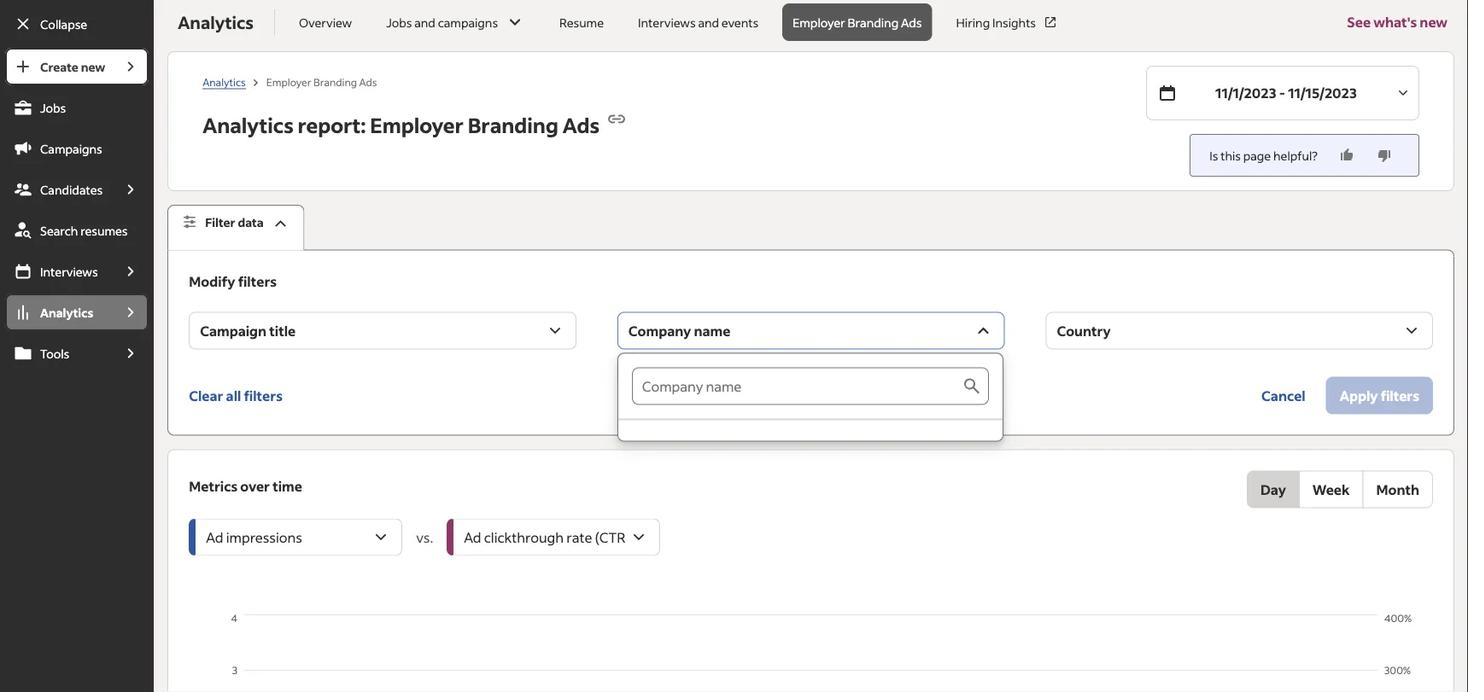 Task type: describe. For each thing, give the bounding box(es) containing it.
company name button
[[618, 312, 1005, 350]]

collapse
[[40, 16, 87, 32]]

time
[[273, 478, 302, 495]]

this page is helpful image
[[1339, 147, 1356, 164]]

overview
[[299, 15, 352, 30]]

collapse button
[[5, 5, 149, 43]]

interviews and events
[[638, 15, 759, 30]]

jobs and campaigns
[[386, 15, 498, 30]]

interviews for interviews
[[40, 264, 98, 279]]

clear all filters button
[[189, 377, 283, 415]]

employer inside employer branding ads link
[[793, 15, 846, 30]]

metrics over time
[[189, 478, 302, 495]]

events
[[722, 15, 759, 30]]

report:
[[298, 112, 366, 138]]

campaign
[[200, 322, 267, 340]]

jobs for jobs
[[40, 100, 66, 115]]

see
[[1348, 13, 1371, 31]]

cancel
[[1262, 387, 1306, 405]]

hiring
[[956, 15, 990, 30]]

jobs and campaigns button
[[376, 3, 536, 41]]

employer branding ads inside employer branding ads link
[[793, 15, 922, 30]]

search resumes
[[40, 223, 128, 238]]

see what's new
[[1348, 13, 1448, 31]]

2 vertical spatial ads
[[563, 112, 600, 138]]

filter data button
[[168, 205, 305, 251]]

resumes
[[80, 223, 128, 238]]

employer branding ads link
[[783, 3, 933, 41]]

search resumes link
[[5, 212, 149, 249]]

week
[[1313, 481, 1350, 499]]

2 vertical spatial employer
[[370, 112, 464, 138]]

and for jobs
[[415, 15, 436, 30]]

all
[[226, 387, 241, 405]]

this page is not helpful image
[[1376, 147, 1394, 164]]

see what's new button
[[1348, 0, 1448, 51]]

helpful?
[[1274, 148, 1318, 163]]

0 horizontal spatial employer
[[266, 75, 311, 88]]

create new link
[[5, 48, 113, 85]]

filter data
[[205, 215, 264, 230]]

title
[[269, 322, 296, 340]]

metrics
[[189, 478, 238, 495]]

create new
[[40, 59, 105, 74]]

analytics inside menu bar
[[40, 305, 93, 320]]

1 vertical spatial analytics link
[[5, 294, 113, 332]]

0 horizontal spatial new
[[81, 59, 105, 74]]

new inside button
[[1420, 13, 1448, 31]]

interviews and events link
[[628, 3, 769, 41]]

jobs for jobs and campaigns
[[386, 15, 412, 30]]

1 vertical spatial employer branding ads
[[266, 75, 377, 88]]

0 vertical spatial analytics link
[[203, 75, 246, 89]]

analytics report: employer branding ads
[[203, 112, 600, 138]]

this
[[1221, 148, 1241, 163]]

is
[[1210, 148, 1219, 163]]

0 vertical spatial filters
[[238, 273, 277, 290]]

show shareable url image
[[607, 109, 627, 129]]



Task type: locate. For each thing, give the bounding box(es) containing it.
interviews inside menu bar
[[40, 264, 98, 279]]

1 horizontal spatial new
[[1420, 13, 1448, 31]]

resume link
[[549, 3, 614, 41]]

overview link
[[289, 3, 362, 41]]

resume
[[560, 15, 604, 30]]

ads up analytics report: employer branding ads
[[359, 75, 377, 88]]

new
[[1420, 13, 1448, 31], [81, 59, 105, 74]]

clear
[[189, 387, 223, 405]]

1 and from the left
[[415, 15, 436, 30]]

1 vertical spatial filters
[[244, 387, 283, 405]]

1 vertical spatial jobs
[[40, 100, 66, 115]]

11/1/2023
[[1216, 84, 1277, 102]]

1 horizontal spatial interviews
[[638, 15, 696, 30]]

jobs inside jobs and campaigns 'button'
[[386, 15, 412, 30]]

employer branding ads
[[793, 15, 922, 30], [266, 75, 377, 88]]

ads left show shareable url image
[[563, 112, 600, 138]]

menu bar containing create new
[[0, 48, 154, 693]]

country button
[[1046, 312, 1434, 350]]

0 horizontal spatial interviews
[[40, 264, 98, 279]]

interviews down "search resumes" link
[[40, 264, 98, 279]]

0 vertical spatial employer
[[793, 15, 846, 30]]

employer
[[793, 15, 846, 30], [266, 75, 311, 88], [370, 112, 464, 138]]

menu bar
[[0, 48, 154, 693]]

interviews
[[638, 15, 696, 30], [40, 264, 98, 279]]

jobs inside menu bar
[[40, 100, 66, 115]]

cancel button
[[1248, 377, 1320, 415]]

analytics link
[[203, 75, 246, 89], [5, 294, 113, 332]]

1 horizontal spatial branding
[[468, 112, 559, 138]]

region
[[189, 611, 1434, 693]]

campaigns
[[438, 15, 498, 30]]

tools link
[[5, 335, 113, 373]]

interviews left the events
[[638, 15, 696, 30]]

and for interviews
[[698, 15, 719, 30]]

1 vertical spatial interviews
[[40, 264, 98, 279]]

new right what's
[[1420, 13, 1448, 31]]

0 horizontal spatial ads
[[359, 75, 377, 88]]

1 horizontal spatial ads
[[563, 112, 600, 138]]

1 horizontal spatial analytics link
[[203, 75, 246, 89]]

employer right the events
[[793, 15, 846, 30]]

modify
[[189, 273, 235, 290]]

candidates link
[[5, 171, 113, 208]]

0 horizontal spatial branding
[[313, 75, 357, 88]]

filters inside button
[[244, 387, 283, 405]]

day
[[1261, 481, 1287, 499]]

ads left "hiring"
[[901, 15, 922, 30]]

company name list box
[[618, 354, 1003, 441]]

filters
[[238, 273, 277, 290], [244, 387, 283, 405]]

candidates
[[40, 182, 103, 197]]

jobs link
[[5, 89, 149, 126]]

2 horizontal spatial employer
[[793, 15, 846, 30]]

1 vertical spatial new
[[81, 59, 105, 74]]

0 vertical spatial ads
[[901, 15, 922, 30]]

0 vertical spatial jobs
[[386, 15, 412, 30]]

campaigns
[[40, 141, 102, 156]]

month
[[1377, 481, 1420, 499]]

and inside jobs and campaigns 'button'
[[415, 15, 436, 30]]

filters right all
[[244, 387, 283, 405]]

1 vertical spatial ads
[[359, 75, 377, 88]]

insights
[[993, 15, 1036, 30]]

0 horizontal spatial and
[[415, 15, 436, 30]]

tools
[[40, 346, 69, 361]]

and inside interviews and events link
[[698, 15, 719, 30]]

campaigns link
[[5, 130, 149, 167]]

and left the events
[[698, 15, 719, 30]]

ads
[[901, 15, 922, 30], [359, 75, 377, 88], [563, 112, 600, 138]]

1 horizontal spatial and
[[698, 15, 719, 30]]

new right create on the left of page
[[81, 59, 105, 74]]

modify filters
[[189, 273, 277, 290]]

name
[[694, 322, 731, 340]]

0 horizontal spatial analytics link
[[5, 294, 113, 332]]

create
[[40, 59, 78, 74]]

vs.
[[416, 529, 433, 546]]

campaign title
[[200, 322, 296, 340]]

employer right report:
[[370, 112, 464, 138]]

0 horizontal spatial jobs
[[40, 100, 66, 115]]

what's
[[1374, 13, 1418, 31]]

jobs down create new link
[[40, 100, 66, 115]]

hiring insights link
[[946, 3, 1069, 41]]

2 vertical spatial branding
[[468, 112, 559, 138]]

1 vertical spatial employer
[[266, 75, 311, 88]]

0 horizontal spatial employer branding ads
[[266, 75, 377, 88]]

company name
[[629, 322, 731, 340]]

employer up report:
[[266, 75, 311, 88]]

and left campaigns
[[415, 15, 436, 30]]

2 horizontal spatial branding
[[848, 15, 899, 30]]

clear all filters
[[189, 387, 283, 405]]

branding
[[848, 15, 899, 30], [313, 75, 357, 88], [468, 112, 559, 138]]

0 vertical spatial employer branding ads
[[793, 15, 922, 30]]

over
[[240, 478, 270, 495]]

jobs left campaigns
[[386, 15, 412, 30]]

company
[[629, 322, 691, 340]]

data
[[238, 215, 264, 230]]

search
[[40, 223, 78, 238]]

interviews link
[[5, 253, 113, 291]]

country
[[1057, 322, 1111, 340]]

analytics
[[178, 11, 254, 33], [203, 75, 246, 88], [203, 112, 294, 138], [40, 305, 93, 320]]

campaign title button
[[189, 312, 577, 350]]

hiring insights
[[956, 15, 1036, 30]]

2 and from the left
[[698, 15, 719, 30]]

1 vertical spatial branding
[[313, 75, 357, 88]]

11/1/2023 - 11/15/2023
[[1216, 84, 1358, 102]]

Company name field
[[632, 368, 962, 406]]

is this page helpful?
[[1210, 148, 1318, 163]]

interviews for interviews and events
[[638, 15, 696, 30]]

1 horizontal spatial employer branding ads
[[793, 15, 922, 30]]

2 horizontal spatial ads
[[901, 15, 922, 30]]

-
[[1280, 84, 1286, 102]]

jobs
[[386, 15, 412, 30], [40, 100, 66, 115]]

1 horizontal spatial jobs
[[386, 15, 412, 30]]

filters right modify on the left top of page
[[238, 273, 277, 290]]

0 vertical spatial new
[[1420, 13, 1448, 31]]

0 vertical spatial branding
[[848, 15, 899, 30]]

filter
[[205, 215, 236, 230]]

page
[[1244, 148, 1272, 163]]

1 horizontal spatial employer
[[370, 112, 464, 138]]

and
[[415, 15, 436, 30], [698, 15, 719, 30]]

11/15/2023
[[1289, 84, 1358, 102]]

0 vertical spatial interviews
[[638, 15, 696, 30]]



Task type: vqa. For each thing, say whether or not it's contained in the screenshot.
the bottom 'employer branding ads'
yes



